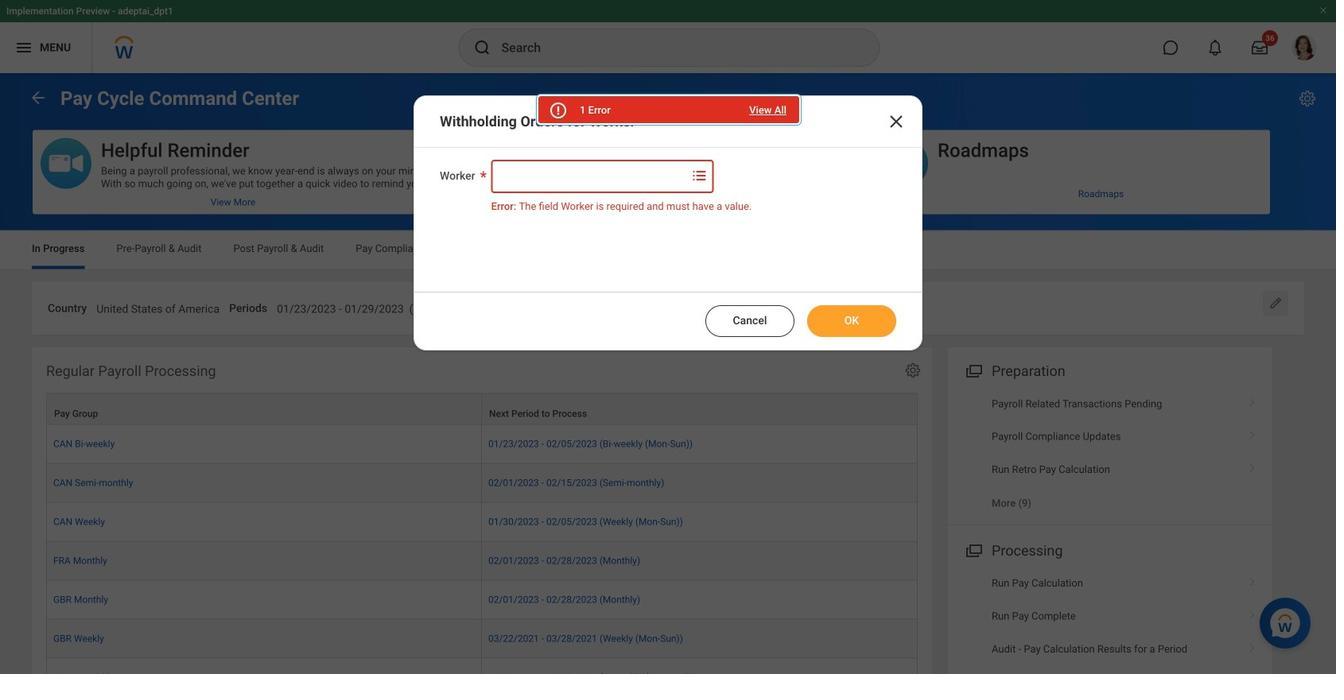 Task type: locate. For each thing, give the bounding box(es) containing it.
1 vertical spatial chevron right image
[[1243, 458, 1264, 474]]

0 vertical spatial chevron right image
[[1243, 425, 1264, 441]]

0 vertical spatial chevron right image
[[1243, 393, 1264, 408]]

row
[[46, 393, 918, 425], [46, 425, 918, 464], [46, 464, 918, 503], [46, 503, 918, 542], [46, 542, 918, 581], [46, 581, 918, 620], [46, 620, 918, 659], [46, 659, 918, 675]]

banner
[[0, 0, 1337, 73]]

chevron right image for first chevron right icon from the bottom of the page
[[1243, 605, 1264, 621]]

configure this page image
[[1299, 89, 1318, 108]]

2 menu group image from the top
[[963, 539, 984, 561]]

list for menu group icon associated with 1st chevron right icon from the top
[[948, 388, 1273, 520]]

1 vertical spatial list
[[948, 567, 1273, 675]]

inbox large image
[[1252, 40, 1268, 56]]

prompts image
[[690, 166, 709, 185]]

menu group image for 1st chevron right icon from the top
[[963, 360, 984, 381]]

dialog
[[414, 95, 923, 351]]

3 chevron right image from the top
[[1243, 638, 1264, 654]]

0 vertical spatial list
[[948, 388, 1273, 520]]

6 row from the top
[[46, 581, 918, 620]]

notifications large image
[[1208, 40, 1224, 56]]

chevron right image
[[1243, 425, 1264, 441], [1243, 605, 1264, 621], [1243, 638, 1264, 654]]

None text field
[[96, 293, 220, 321], [277, 293, 507, 321], [733, 293, 880, 321], [96, 293, 220, 321], [277, 293, 507, 321], [733, 293, 880, 321]]

1 vertical spatial menu group image
[[963, 539, 984, 561]]

1 vertical spatial chevron right image
[[1243, 605, 1264, 621]]

close environment banner image
[[1319, 6, 1329, 15]]

search image
[[473, 38, 492, 57]]

0 vertical spatial menu group image
[[963, 360, 984, 381]]

1 chevron right image from the top
[[1243, 425, 1264, 441]]

1 menu group image from the top
[[963, 360, 984, 381]]

2 vertical spatial chevron right image
[[1243, 572, 1264, 588]]

exclamation image
[[552, 105, 564, 117]]

2 row from the top
[[46, 425, 918, 464]]

3 row from the top
[[46, 464, 918, 503]]

2 chevron right image from the top
[[1243, 605, 1264, 621]]

1 row from the top
[[46, 393, 918, 425]]

2 list from the top
[[948, 567, 1273, 675]]

menu group image
[[963, 360, 984, 381], [963, 539, 984, 561]]

menu group image for first chevron right icon from the bottom of the page
[[963, 539, 984, 561]]

5 row from the top
[[46, 542, 918, 581]]

x image
[[887, 112, 906, 131]]

1 list from the top
[[948, 388, 1273, 520]]

profile logan mcneil element
[[1283, 30, 1327, 65]]

2 vertical spatial chevron right image
[[1243, 638, 1264, 654]]

chevron right image
[[1243, 393, 1264, 408], [1243, 458, 1264, 474], [1243, 572, 1264, 588]]

tab list
[[16, 231, 1321, 269]]

Search field
[[493, 162, 689, 191]]

main content
[[0, 73, 1337, 675]]

list
[[948, 388, 1273, 520], [948, 567, 1273, 675]]



Task type: describe. For each thing, give the bounding box(es) containing it.
2 chevron right image from the top
[[1243, 458, 1264, 474]]

regular payroll processing element
[[32, 348, 933, 675]]

3 chevron right image from the top
[[1243, 572, 1264, 588]]

list for first chevron right icon from the bottom of the page's menu group icon
[[948, 567, 1273, 675]]

previous page image
[[29, 88, 48, 107]]

edit image
[[1268, 296, 1284, 312]]

1 chevron right image from the top
[[1243, 393, 1264, 408]]

chevron right image for 1st chevron right icon from the top
[[1243, 425, 1264, 441]]

4 row from the top
[[46, 503, 918, 542]]

8 row from the top
[[46, 659, 918, 675]]

7 row from the top
[[46, 620, 918, 659]]



Task type: vqa. For each thing, say whether or not it's contained in the screenshot.
justify image
no



